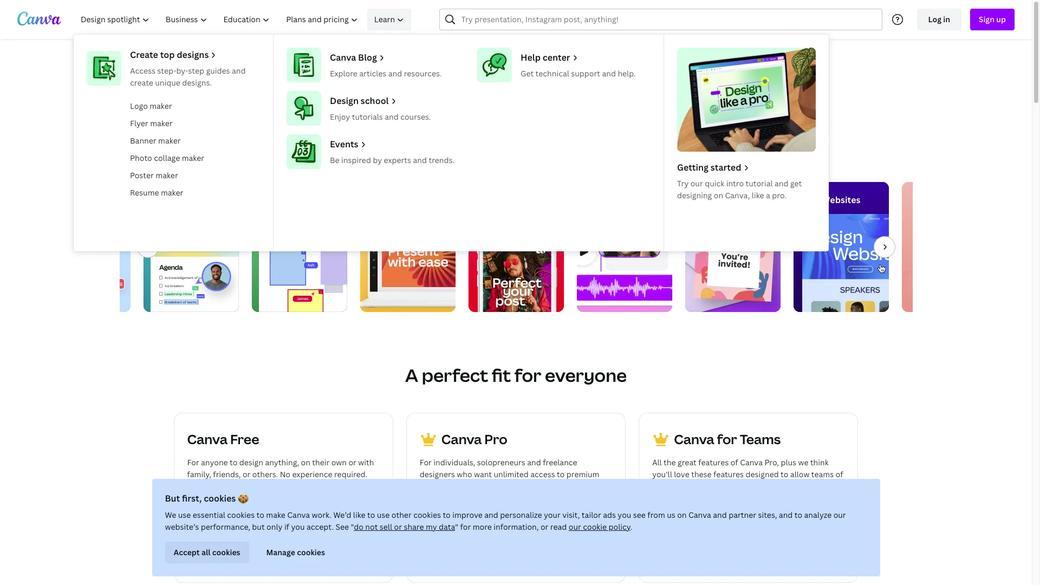 Task type: describe. For each thing, give the bounding box(es) containing it.
start
[[473, 523, 492, 533]]

our inside we use essential cookies to make canva work. we'd like to use other cookies to improve and personalize your visit, tailor ads you see from us on canva and partner sites, and to analyze our website's performance, but only if you accept. see "
[[834, 510, 846, 520]]

0 vertical spatial professional
[[467, 114, 535, 129]]

freelance
[[543, 457, 577, 468]]

tutorials
[[352, 112, 383, 122]]

accept all cookies
[[174, 547, 240, 558]]

poster
[[130, 170, 154, 180]]

makes
[[340, 114, 374, 129]]

courses.
[[401, 112, 431, 122]]

others.
[[252, 469, 278, 480]]

help
[[521, 51, 541, 63]]

maker for resume maker
[[161, 187, 183, 198]]

all
[[652, 457, 662, 468]]

enjoy tutorials and courses.
[[330, 112, 431, 122]]

a
[[405, 364, 418, 387]]

to down freelance
[[557, 469, 565, 480]]

to up but
[[257, 510, 264, 520]]

canva up anyone
[[187, 430, 228, 448]]

content,
[[420, 481, 451, 491]]

logo maker link
[[126, 98, 264, 115]]

and left trends.
[[413, 155, 427, 165]]

allow
[[790, 469, 810, 480]]

our cookie policy link
[[569, 522, 631, 532]]

performance,
[[201, 522, 250, 532]]

resume
[[130, 187, 159, 198]]

try our quick intro tutorial and get designing on canva, like a pro.
[[677, 178, 802, 200]]

canva inside all the great features of canva pro, plus we think you'll love these features designed to allow teams of all sizes to collaborate with ease.
[[740, 457, 763, 468]]

for for for individuals, solopreneurs and freelance designers who want unlimited access to premium content, to create professional designs with ease and scale their productivity.
[[420, 457, 432, 468]]

design for today?
[[514, 64, 597, 100]]

canva up great
[[674, 430, 715, 448]]

logo maker
[[130, 101, 172, 111]]

be inspired by experts and trends.
[[330, 155, 455, 165]]

and down content,
[[420, 493, 434, 503]]

2 " from the left
[[455, 522, 458, 532]]

think
[[811, 457, 829, 468]]

more
[[473, 522, 492, 532]]

their inside for individuals, solopreneurs and freelance designers who want unlimited access to premium content, to create professional designs with ease and scale their productivity.
[[456, 493, 474, 503]]

top level navigation element
[[74, 9, 829, 251]]

policy
[[609, 522, 631, 532]]

and inside try our quick intro tutorial and get designing on canva, like a pro.
[[775, 178, 789, 189]]

free
[[512, 523, 527, 533]]

sign
[[979, 14, 995, 24]]

design for anything,
[[239, 457, 263, 468]]

1 vertical spatial designs
[[538, 114, 580, 129]]

quick
[[705, 178, 725, 189]]

create
[[130, 49, 158, 61]]

in
[[943, 14, 950, 24]]

canva right us
[[689, 510, 711, 520]]

canva free
[[187, 430, 259, 448]]

to left analyze
[[795, 510, 803, 520]]

collage
[[154, 153, 180, 163]]

to down 'who'
[[453, 481, 460, 491]]

cookies up my
[[413, 510, 441, 520]]

0 horizontal spatial pro
[[485, 430, 507, 448]]

sign up
[[979, 14, 1006, 24]]

maker for poster maker
[[156, 170, 178, 180]]

1 vertical spatial of
[[836, 469, 843, 480]]

professional inside for individuals, solopreneurs and freelance designers who want unlimited access to premium content, to create professional designs with ease and scale their productivity.
[[487, 481, 533, 491]]

learn button
[[368, 9, 411, 30]]

0 vertical spatial of
[[731, 457, 738, 468]]

poster maker
[[130, 170, 178, 180]]

2 use from the left
[[377, 510, 390, 520]]

manage cookies
[[266, 547, 325, 558]]

plus
[[781, 457, 797, 468]]

visit,
[[563, 510, 580, 520]]

inspired
[[341, 155, 371, 165]]

partner
[[729, 510, 756, 520]]

pro inside button
[[529, 523, 542, 533]]

teams
[[740, 430, 781, 448]]

productivity.
[[475, 493, 522, 503]]

1 vertical spatial features
[[714, 469, 744, 480]]

and inside access step-by-step guides and create unique designs.
[[232, 66, 246, 76]]

work.
[[312, 510, 332, 520]]

want
[[474, 469, 492, 480]]

0 horizontal spatial you
[[291, 522, 305, 532]]

website's
[[165, 522, 199, 532]]

we
[[798, 457, 809, 468]]

share inside but first, cookies 🍪 dialog
[[404, 522, 424, 532]]

cookie
[[583, 522, 607, 532]]

for inside but first, cookies 🍪 dialog
[[460, 522, 471, 532]]

center
[[543, 51, 570, 63]]

analyze
[[804, 510, 832, 520]]

whiteboards
[[272, 194, 326, 206]]

designs.
[[182, 77, 212, 88]]

flyer
[[130, 118, 148, 128]]

getting started
[[677, 161, 742, 173]]

ease
[[582, 481, 598, 491]]

and down school
[[385, 112, 399, 122]]

learn
[[374, 14, 395, 24]]

for for for anyone to design anything, on their own or with family, friends, or others. no experience required.
[[187, 457, 199, 468]]

for individuals, solopreneurs and freelance designers who want unlimited access to premium content, to create professional designs with ease and scale their productivity.
[[420, 457, 600, 503]]

log
[[928, 14, 942, 24]]

and right articles
[[388, 68, 402, 79]]

accept
[[174, 547, 200, 558]]

or up the required.
[[349, 457, 356, 468]]

trial
[[544, 523, 559, 533]]

you'll
[[652, 469, 672, 480]]

my
[[426, 522, 437, 532]]

" inside we use essential cookies to make canva work. we'd like to use other cookies to improve and personalize your visit, tailor ads you see from us on canva and partner sites, and to analyze our website's performance, but only if you accept. see "
[[351, 522, 354, 532]]

accept.
[[307, 522, 334, 532]]

docs
[[180, 194, 202, 206]]

resources.
[[404, 68, 442, 79]]

love
[[674, 469, 690, 480]]

all inside all the great features of canva pro, plus we think you'll love these features designed to allow teams of all sizes to collaborate with ease.
[[652, 481, 661, 491]]

canva,
[[725, 190, 750, 200]]

friends,
[[213, 469, 241, 480]]

trends.
[[429, 155, 455, 165]]

tutorial
[[746, 178, 773, 189]]

your inside button
[[494, 523, 511, 533]]

sizes
[[663, 481, 680, 491]]

access
[[130, 66, 155, 76]]

started
[[711, 161, 742, 173]]

access
[[531, 469, 555, 480]]

our inside try our quick intro tutorial and get designing on canva, like a pro.
[[691, 178, 703, 189]]

from
[[648, 510, 665, 520]]

banner maker
[[130, 135, 181, 146]]

get
[[790, 178, 802, 189]]

see
[[633, 510, 646, 520]]

maker down the banner maker link
[[182, 153, 204, 163]]

Try presentation, Instagram post, anything! search field
[[461, 9, 875, 30]]

but first, cookies 🍪
[[165, 493, 249, 504]]

unlimited
[[494, 469, 529, 480]]

1 vertical spatial create
[[430, 114, 465, 129]]



Task type: vqa. For each thing, say whether or not it's contained in the screenshot.
Events
yes



Task type: locate. For each thing, give the bounding box(es) containing it.
anything,
[[265, 457, 299, 468]]

1 horizontal spatial use
[[377, 510, 390, 520]]

1 vertical spatial professional
[[487, 481, 533, 491]]

canva inside 'button'
[[271, 523, 293, 533]]

getting
[[677, 161, 709, 173]]

design inside for anyone to design anything, on their own or with family, friends, or others. no experience required.
[[239, 457, 263, 468]]

1 vertical spatial share
[[404, 522, 424, 532]]

0 horizontal spatial for
[[460, 522, 471, 532]]

2 vertical spatial create
[[462, 481, 486, 491]]

1 horizontal spatial pro
[[529, 523, 542, 533]]

or left print
[[653, 114, 665, 129]]

0 vertical spatial create
[[130, 77, 153, 88]]

0 vertical spatial features
[[699, 457, 729, 468]]

our down visit,
[[569, 522, 581, 532]]

0 vertical spatial share
[[620, 114, 651, 129]]

design up others.
[[239, 457, 263, 468]]

on down quick
[[714, 190, 723, 200]]

manage cookies button
[[258, 542, 334, 564]]

cookies inside button
[[297, 547, 325, 558]]

1 vertical spatial pro
[[529, 523, 542, 533]]

0 horizontal spatial on
[[301, 457, 310, 468]]

like inside try our quick intro tutorial and get designing on canva, like a pro.
[[752, 190, 764, 200]]

1 horizontal spatial for
[[515, 364, 542, 387]]

designs down "access"
[[534, 481, 562, 491]]

of
[[731, 457, 738, 468], [836, 469, 843, 480]]

all right accept
[[202, 547, 210, 558]]

1 vertical spatial their
[[456, 493, 474, 503]]

get inside 'button'
[[256, 523, 269, 533]]

pro up solopreneurs
[[485, 430, 507, 448]]

1 horizontal spatial free
[[295, 523, 311, 533]]

with left the ease.
[[736, 481, 751, 491]]

1 horizontal spatial your
[[544, 510, 561, 520]]

access step-by-step guides and create unique designs.
[[130, 66, 246, 88]]

1 horizontal spatial get
[[521, 68, 534, 79]]

0 horizontal spatial free
[[230, 430, 259, 448]]

1 horizontal spatial for
[[420, 457, 432, 468]]

experts
[[384, 155, 411, 165]]

maker
[[150, 101, 172, 111], [150, 118, 173, 128], [158, 135, 181, 146], [182, 153, 204, 163], [156, 170, 178, 180], [161, 187, 183, 198]]

with inside all the great features of canva pro, plus we think you'll love these features designed to allow teams of all sizes to collaborate with ease.
[[736, 481, 751, 491]]

by-
[[176, 66, 188, 76]]

step
[[188, 66, 204, 76]]

you
[[460, 64, 508, 100], [618, 510, 631, 520], [291, 522, 305, 532]]

2 vertical spatial for
[[460, 522, 471, 532]]

0 horizontal spatial design
[[239, 457, 263, 468]]

with inside for individuals, solopreneurs and freelance designers who want unlimited access to premium content, to create professional designs with ease and scale their productivity.
[[564, 481, 580, 491]]

1 vertical spatial you
[[618, 510, 631, 520]]

to down today? on the right top of page
[[606, 114, 618, 129]]

canva down make
[[271, 523, 293, 533]]

get down help
[[521, 68, 534, 79]]

create down want at the left bottom of the page
[[462, 481, 486, 491]]

2 vertical spatial you
[[291, 522, 305, 532]]

a perfect fit for everyone
[[405, 364, 627, 387]]

0 vertical spatial pro
[[485, 430, 507, 448]]

0 vertical spatial like
[[752, 190, 764, 200]]

help.
[[618, 68, 636, 79]]

on up experience
[[301, 457, 310, 468]]

cookies up 'essential'
[[204, 493, 236, 504]]

0 horizontal spatial their
[[312, 457, 330, 468]]

create inside for individuals, solopreneurs and freelance designers who want unlimited access to premium content, to create professional designs with ease and scale their productivity.
[[462, 481, 486, 491]]

0 vertical spatial their
[[312, 457, 330, 468]]

try
[[677, 178, 689, 189]]

if
[[284, 522, 289, 532]]

1 horizontal spatial share
[[620, 114, 651, 129]]

all inside button
[[202, 547, 210, 558]]

1 vertical spatial all
[[202, 547, 210, 558]]

the
[[664, 457, 676, 468]]

ads
[[603, 510, 616, 520]]

for up family,
[[187, 457, 199, 468]]

features
[[699, 457, 729, 468], [714, 469, 744, 480]]

prints
[[720, 194, 745, 206]]

free right if
[[295, 523, 311, 533]]

0 horizontal spatial use
[[178, 510, 191, 520]]

to up friends,
[[230, 457, 238, 468]]

collaborate
[[692, 481, 734, 491]]

on inside for anyone to design anything, on their own or with family, friends, or others. no experience required.
[[301, 457, 310, 468]]

0 horizontal spatial get
[[256, 523, 269, 533]]

1 horizontal spatial with
[[564, 481, 580, 491]]

their up the improve
[[456, 493, 474, 503]]

0 vertical spatial all
[[652, 481, 661, 491]]

like inside we use essential cookies to make canva work. we'd like to use other cookies to improve and personalize your visit, tailor ads you see from us on canva and partner sites, and to analyze our website's performance, but only if you accept. see "
[[353, 510, 366, 520]]

2 horizontal spatial you
[[618, 510, 631, 520]]

us
[[667, 510, 676, 520]]

0 vertical spatial get
[[521, 68, 534, 79]]

0 horizontal spatial all
[[202, 547, 210, 558]]

0 horizontal spatial for
[[187, 457, 199, 468]]

pro right free
[[529, 523, 542, 533]]

maker for flyer maker
[[150, 118, 173, 128]]

for right fit
[[515, 364, 542, 387]]

up
[[997, 14, 1006, 24]]

on right us
[[677, 510, 687, 520]]

maker for logo maker
[[150, 101, 172, 111]]

create up trends.
[[430, 114, 465, 129]]

to up not
[[367, 510, 375, 520]]

your inside we use essential cookies to make canva work. we'd like to use other cookies to improve and personalize your visit, tailor ads you see from us on canva and partner sites, and to analyze our website's performance, but only if you accept. see "
[[544, 510, 561, 520]]

own
[[331, 457, 347, 468]]

designs down technical on the right
[[538, 114, 580, 129]]

get technical support and help.
[[521, 68, 636, 79]]

their inside for anyone to design anything, on their own or with family, friends, or others. no experience required.
[[312, 457, 330, 468]]

your
[[544, 510, 561, 520], [494, 523, 511, 533]]

and down support
[[582, 114, 603, 129]]

use up sell
[[377, 510, 390, 520]]

canva pro
[[442, 430, 507, 448]]

1 vertical spatial your
[[494, 523, 511, 533]]

1 horizontal spatial design
[[514, 64, 597, 100]]

be
[[330, 155, 340, 165]]

or right sell
[[394, 522, 402, 532]]

like left a
[[752, 190, 764, 200]]

share
[[620, 114, 651, 129], [404, 522, 424, 532]]

0 horizontal spatial our
[[569, 522, 581, 532]]

unique
[[155, 77, 180, 88]]

or left read
[[541, 522, 549, 532]]

1 use from the left
[[178, 510, 191, 520]]

0 horizontal spatial "
[[351, 522, 354, 532]]

professional
[[467, 114, 535, 129], [487, 481, 533, 491]]

on inside try our quick intro tutorial and get designing on canva, like a pro.
[[714, 190, 723, 200]]

great
[[678, 457, 697, 468]]

1 vertical spatial design
[[239, 457, 263, 468]]

1 for from the left
[[187, 457, 199, 468]]

canva down design
[[303, 114, 337, 129]]

resume maker link
[[126, 184, 264, 202]]

get for get technical support and help.
[[521, 68, 534, 79]]

1 vertical spatial our
[[834, 510, 846, 520]]

and up "access"
[[527, 457, 541, 468]]

our up the designing
[[691, 178, 703, 189]]

school
[[361, 95, 389, 107]]

for down the improve
[[460, 522, 471, 532]]

top
[[160, 49, 175, 61]]

1 horizontal spatial their
[[456, 493, 474, 503]]

2 vertical spatial designs
[[534, 481, 562, 491]]

1 " from the left
[[351, 522, 354, 532]]

of down canva for teams
[[731, 457, 738, 468]]

canva up explore
[[330, 51, 356, 63]]

pro.
[[772, 190, 787, 200]]

maker up photo collage maker
[[158, 135, 181, 146]]

free up friends,
[[230, 430, 259, 448]]

or
[[653, 114, 665, 129], [349, 457, 356, 468], [243, 469, 251, 480], [394, 522, 402, 532], [541, 522, 549, 532]]

1 vertical spatial like
[[353, 510, 366, 520]]

you up 'policy'
[[618, 510, 631, 520]]

to
[[415, 114, 427, 129], [606, 114, 618, 129], [230, 457, 238, 468], [557, 469, 565, 480], [781, 469, 789, 480], [453, 481, 460, 491], [682, 481, 690, 491], [257, 510, 264, 520], [367, 510, 375, 520], [443, 510, 451, 520], [795, 510, 803, 520]]

get inside learn menu
[[521, 68, 534, 79]]

do
[[354, 522, 364, 532]]

0 vertical spatial for
[[515, 364, 542, 387]]

to inside for anyone to design anything, on their own or with family, friends, or others. no experience required.
[[230, 457, 238, 468]]

1 vertical spatial on
[[301, 457, 310, 468]]

2 for from the left
[[420, 457, 432, 468]]

free inside 'button'
[[295, 523, 311, 533]]

like up do
[[353, 510, 366, 520]]

use up website's on the bottom
[[178, 510, 191, 520]]

with up the required.
[[358, 457, 374, 468]]

0 horizontal spatial your
[[494, 523, 511, 533]]

technical
[[536, 68, 569, 79]]

get for get canva free
[[256, 523, 269, 533]]

2 vertical spatial our
[[569, 522, 581, 532]]

personalize
[[500, 510, 542, 520]]

and up do not sell or share my data " for more information, or read our cookie policy . on the bottom
[[485, 510, 498, 520]]

1 horizontal spatial "
[[455, 522, 458, 532]]

help center
[[521, 51, 570, 63]]

0 horizontal spatial of
[[731, 457, 738, 468]]

for
[[515, 364, 542, 387], [717, 430, 737, 448], [460, 522, 471, 532]]

0 vertical spatial our
[[691, 178, 703, 189]]

1 horizontal spatial our
[[691, 178, 703, 189]]

with inside for anyone to design anything, on their own or with family, friends, or others. no experience required.
[[358, 457, 374, 468]]

None search field
[[440, 9, 882, 30]]

0 vertical spatial you
[[460, 64, 508, 100]]

2 horizontal spatial for
[[717, 430, 737, 448]]

0 horizontal spatial share
[[404, 522, 424, 532]]

you right if
[[291, 522, 305, 532]]

1 horizontal spatial like
[[752, 190, 764, 200]]

sign up button
[[970, 9, 1015, 30]]

designs inside for individuals, solopreneurs and freelance designers who want unlimited access to premium content, to create professional designs with ease and scale their productivity.
[[534, 481, 562, 491]]

features up collaborate
[[714, 469, 744, 480]]

log in button
[[917, 9, 962, 30]]

make
[[266, 510, 285, 520]]

do not sell or share my data link
[[354, 522, 455, 532]]

0 horizontal spatial with
[[358, 457, 374, 468]]

canva inside learn menu
[[330, 51, 356, 63]]

explore articles and resources.
[[330, 68, 442, 79]]

professional down 'what will you design today?'
[[467, 114, 535, 129]]

and left help. at right top
[[602, 68, 616, 79]]

create down access
[[130, 77, 153, 88]]

1 horizontal spatial you
[[460, 64, 508, 100]]

maker for banner maker
[[158, 135, 181, 146]]

" right see
[[351, 522, 354, 532]]

designs inside learn menu
[[177, 49, 209, 61]]

but
[[252, 522, 265, 532]]

1 horizontal spatial of
[[836, 469, 843, 480]]

get down make
[[256, 523, 269, 533]]

maker down poster maker
[[161, 187, 183, 198]]

" down the improve
[[455, 522, 458, 532]]

who
[[457, 469, 472, 480]]

0 vertical spatial design
[[514, 64, 597, 100]]

and up pro.
[[775, 178, 789, 189]]

to down plus
[[781, 469, 789, 480]]

.
[[631, 522, 633, 532]]

it
[[377, 114, 385, 129]]

cookies down accept.
[[297, 547, 325, 558]]

manage
[[266, 547, 295, 558]]

cookies down 🍪
[[227, 510, 255, 520]]

but
[[165, 493, 180, 504]]

we
[[165, 510, 176, 520]]

information,
[[494, 522, 539, 532]]

design school
[[330, 95, 389, 107]]

maker down collage
[[156, 170, 178, 180]]

cookies inside button
[[212, 547, 240, 558]]

to right easy
[[415, 114, 427, 129]]

designing
[[677, 190, 712, 200]]

photo
[[130, 153, 152, 163]]

perfect
[[422, 364, 488, 387]]

for left teams
[[717, 430, 737, 448]]

designs up 'step'
[[177, 49, 209, 61]]

get canva free button
[[187, 517, 380, 539]]

0 vertical spatial your
[[544, 510, 561, 520]]

canva up if
[[287, 510, 310, 520]]

canva up individuals,
[[442, 430, 482, 448]]

maker inside 'link'
[[150, 101, 172, 111]]

all
[[652, 481, 661, 491], [202, 547, 210, 558]]

share down today? on the right top of page
[[620, 114, 651, 129]]

2 horizontal spatial our
[[834, 510, 846, 520]]

but first, cookies 🍪 dialog
[[152, 479, 880, 577]]

with down premium
[[564, 481, 580, 491]]

0 vertical spatial on
[[714, 190, 723, 200]]

to up data
[[443, 510, 451, 520]]

professional down unlimited at the bottom of the page
[[487, 481, 533, 491]]

for inside for anyone to design anything, on their own or with family, friends, or others. no experience required.
[[187, 457, 199, 468]]

or left others.
[[243, 469, 251, 480]]

🍪
[[238, 493, 249, 504]]

of right teams
[[836, 469, 843, 480]]

features up these
[[699, 457, 729, 468]]

and left partner
[[713, 510, 727, 520]]

0 vertical spatial designs
[[177, 49, 209, 61]]

and right sites,
[[779, 510, 793, 520]]

canva for teams
[[674, 430, 781, 448]]

data
[[439, 522, 455, 532]]

easy
[[388, 114, 413, 129]]

2 vertical spatial on
[[677, 510, 687, 520]]

maker up flyer maker
[[150, 101, 172, 111]]

cookies down performance,
[[212, 547, 240, 558]]

canva blog
[[330, 51, 377, 63]]

share down other
[[404, 522, 424, 532]]

all down you'll
[[652, 481, 661, 491]]

blog
[[358, 51, 377, 63]]

1 horizontal spatial on
[[677, 510, 687, 520]]

canva up designed in the bottom of the page
[[740, 457, 763, 468]]

for up designers
[[420, 457, 432, 468]]

everyone
[[545, 364, 627, 387]]

1 vertical spatial for
[[717, 430, 737, 448]]

create inside access step-by-step guides and create unique designs.
[[130, 77, 153, 88]]

1 horizontal spatial all
[[652, 481, 661, 491]]

design down center
[[514, 64, 597, 100]]

use
[[178, 510, 191, 520], [377, 510, 390, 520]]

our right analyze
[[834, 510, 846, 520]]

learn menu
[[74, 35, 829, 251]]

and right guides
[[232, 66, 246, 76]]

you right will
[[460, 64, 508, 100]]

flyer maker link
[[126, 115, 264, 132]]

0 horizontal spatial like
[[353, 510, 366, 520]]

0 vertical spatial free
[[230, 430, 259, 448]]

2 horizontal spatial on
[[714, 190, 723, 200]]

for inside for individuals, solopreneurs and freelance designers who want unlimited access to premium content, to create professional designs with ease and scale their productivity.
[[420, 457, 432, 468]]

1 vertical spatial free
[[295, 523, 311, 533]]

resume maker
[[130, 187, 183, 198]]

2 horizontal spatial with
[[736, 481, 751, 491]]

websites
[[822, 194, 860, 206]]

today?
[[602, 64, 694, 100]]

what will you design today?
[[339, 64, 694, 100]]

to down love
[[682, 481, 690, 491]]

maker up banner maker
[[150, 118, 173, 128]]

support
[[571, 68, 600, 79]]

their up experience
[[312, 457, 330, 468]]

1 vertical spatial get
[[256, 523, 269, 533]]

on inside we use essential cookies to make canva work. we'd like to use other cookies to improve and personalize your visit, tailor ads you see from us on canva and partner sites, and to analyze our website's performance, but only if you accept. see "
[[677, 510, 687, 520]]

log in
[[928, 14, 950, 24]]



